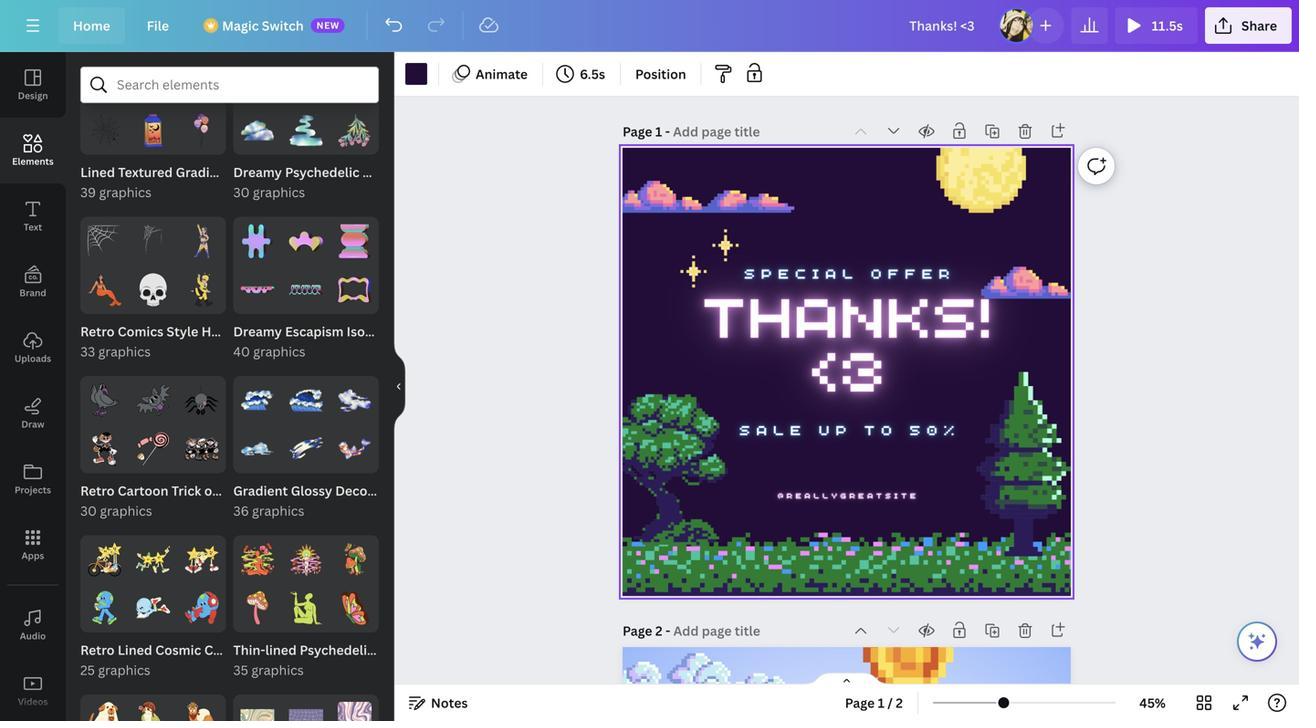 Task type: describe. For each thing, give the bounding box(es) containing it.
wellness
[[377, 641, 432, 658]]

gradient cloud illustration image
[[241, 432, 274, 466]]

0 horizontal spatial 2
[[655, 622, 662, 640]]

show pages image
[[803, 672, 891, 687]]

dreamy psychedelic nature elements 30 graphics
[[233, 164, 467, 201]]

lined
[[265, 641, 297, 658]]

main menu bar
[[0, 0, 1299, 52]]

retro lined earth listening to music while reading a book image
[[185, 591, 219, 625]]

animate button
[[446, 59, 535, 89]]

retro lined stars on a bike image
[[88, 543, 122, 577]]

girl in darna costume image
[[185, 224, 219, 258]]

dreamy escapism isometric border image
[[289, 224, 323, 258]]

uploads
[[14, 352, 51, 365]]

hand-drawn halloween ghost dog image
[[88, 702, 122, 721]]

to
[[864, 419, 898, 439]]

1 retro lined happy stars image from the left
[[136, 543, 170, 577]]

special offer
[[744, 262, 956, 282]]

30 inside 'dreamy psychedelic nature elements 30 graphics'
[[233, 184, 250, 201]]

nature
[[363, 164, 406, 181]]

graphics inside 'dreamy psychedelic nature elements 30 graphics'
[[253, 184, 305, 201]]

11.5s
[[1152, 17, 1183, 34]]

dreamy psychedelic nature elements button
[[233, 162, 467, 182]]

characters
[[204, 641, 272, 658]]

retro cartoon trick or treat candies image
[[136, 432, 170, 466]]

share button
[[1205, 7, 1292, 44]]

hide image
[[393, 343, 405, 430]]

retro lined cosmic characters button
[[80, 640, 272, 660]]

33
[[80, 343, 95, 360]]

retro lined moon reading a book image
[[136, 591, 170, 625]]

file button
[[132, 7, 184, 44]]

1 for /
[[878, 694, 885, 712]]

videos button
[[0, 658, 66, 721]]

Search elements search field
[[117, 68, 342, 102]]

retro lined earth taking care of a flower image
[[88, 591, 122, 625]]

gradient ocean waves image
[[241, 383, 274, 417]]

page for page 1
[[623, 123, 652, 140]]

notes button
[[402, 688, 475, 718]]

gradient abstract smoke image
[[338, 383, 372, 417]]

share
[[1241, 17, 1277, 34]]

dreamy psychedelic clouds image
[[241, 114, 274, 148]]

colorful butterfly illustration image
[[338, 591, 372, 625]]

elements button
[[0, 118, 66, 183]]

retro cartoon crow image
[[88, 383, 122, 417]]

thin-lined psychedelic wellness illustrations button
[[233, 640, 510, 660]]

45%
[[1139, 694, 1166, 712]]

uploads button
[[0, 315, 66, 381]]

- for page 1 -
[[665, 123, 670, 140]]

Design title text field
[[895, 7, 991, 44]]

1 for -
[[655, 123, 662, 140]]

side panel tab list
[[0, 52, 66, 721]]

switch
[[262, 17, 304, 34]]

offer
[[871, 262, 956, 282]]

lined textured gradient halloween balloons decoration image
[[185, 114, 219, 148]]

retro for graphics
[[80, 641, 115, 658]]

lined textured gradient halloween spider cobweb decoration image
[[88, 114, 122, 148]]

lined
[[118, 641, 152, 658]]

apps
[[22, 550, 44, 562]]

notes
[[431, 694, 468, 712]]

design
[[18, 89, 48, 102]]

retro cartoon boy in mime costume image
[[88, 432, 122, 466]]

35
[[233, 661, 248, 679]]

up
[[819, 419, 853, 439]]

cartoon
[[118, 482, 168, 499]]

psychedelic inside 'dreamy psychedelic nature elements 30 graphics'
[[285, 164, 360, 181]]

gradient koi fish image
[[338, 432, 372, 466]]

33 graphics
[[80, 343, 151, 360]]

text
[[24, 221, 42, 233]]

psychedelic mushrooms and butterfly image
[[338, 543, 372, 577]]

new
[[316, 19, 339, 31]]

#240c39 image
[[405, 63, 427, 85]]

illustrations
[[435, 641, 510, 658]]

graphics inside thin-lined psychedelic wellness illustrations 35 graphics
[[251, 661, 304, 679]]

hand-drawn halloween cowboy ferret image
[[185, 702, 219, 721]]

dreamy psychedelic flowers image
[[338, 114, 372, 148]]

psychedelic inside thin-lined psychedelic wellness illustrations 35 graphics
[[300, 641, 374, 658]]

1 dreamy escapism isometric border image from the left
[[241, 224, 274, 258]]

special
[[744, 262, 859, 282]]

39 graphics
[[80, 184, 151, 201]]



Task type: vqa. For each thing, say whether or not it's contained in the screenshot.
YOU
no



Task type: locate. For each thing, give the bounding box(es) containing it.
page 1 / 2 button
[[838, 688, 910, 718]]

0 vertical spatial retro
[[80, 482, 115, 499]]

1 vertical spatial page
[[623, 622, 652, 640]]

thin-
[[233, 641, 265, 658]]

retro cartoon bat image
[[136, 383, 170, 417]]

0 vertical spatial psychedelic
[[285, 164, 360, 181]]

50%
[[909, 419, 960, 439]]

retro for 30
[[80, 482, 115, 499]]

female mermaid illustration image
[[88, 273, 122, 307]]

1 horizontal spatial 2
[[896, 694, 903, 712]]

page
[[623, 123, 652, 140], [623, 622, 652, 640], [845, 694, 875, 712]]

dreamy escapism isometric divider image left dreamy escapism isometric frame image
[[289, 273, 323, 307]]

untitled media image right untitled media image
[[338, 702, 372, 721]]

#240c39 image
[[405, 63, 427, 85]]

1 horizontal spatial 1
[[878, 694, 885, 712]]

1 vertical spatial 1
[[878, 694, 885, 712]]

1 vertical spatial 2
[[896, 694, 903, 712]]

canva assistant image
[[1246, 631, 1268, 653]]

page 2 -
[[623, 622, 673, 640]]

1 - from the top
[[665, 123, 670, 140]]

elements right nature
[[409, 164, 467, 181]]

cosmic
[[155, 641, 201, 658]]

psychedelic mushroom illustration image
[[241, 591, 274, 625]]

psychedelic down colorful butterfly illustration image
[[300, 641, 374, 658]]

page 1 / 2
[[845, 694, 903, 712]]

dreamy escapism isometric divider image
[[241, 273, 274, 307], [289, 273, 323, 307]]

0 vertical spatial -
[[665, 123, 670, 140]]

treat
[[221, 482, 253, 499]]

brand
[[19, 287, 46, 299]]

30 up retro lined stars on a bike image
[[80, 502, 97, 519]]

retro lined happy stars image right retro lined stars on a bike image
[[136, 543, 170, 577]]

40
[[233, 343, 250, 360]]

position button
[[628, 59, 693, 89]]

hand-drawn halloween pirate parrot image
[[136, 702, 170, 721]]

1 vertical spatial -
[[665, 622, 670, 640]]

2 retro from the top
[[80, 641, 115, 658]]

2 dreamy escapism isometric border image from the left
[[338, 224, 372, 258]]

home link
[[58, 7, 125, 44]]

female human figure image
[[289, 591, 323, 625]]

2 vertical spatial page
[[845, 694, 875, 712]]

untitled media image
[[241, 702, 274, 721], [338, 702, 372, 721]]

lined textured gradient halloween silhouette lantern decoration image
[[136, 114, 170, 148]]

1 vertical spatial psychedelic
[[300, 641, 374, 658]]

/
[[888, 694, 893, 712]]

0 horizontal spatial dreamy escapism isometric divider image
[[241, 273, 274, 307]]

page for page 2
[[623, 622, 652, 640]]

page left page title text box
[[623, 622, 652, 640]]

or
[[204, 482, 218, 499]]

elements inside 'dreamy psychedelic nature elements 30 graphics'
[[409, 164, 467, 181]]

psychedelic
[[285, 164, 360, 181], [300, 641, 374, 658]]

graphics
[[99, 184, 151, 201], [253, 184, 305, 201], [98, 343, 151, 360], [253, 343, 305, 360], [100, 502, 152, 519], [252, 502, 304, 519], [98, 661, 150, 679], [251, 661, 304, 679]]

gradient ocean waves image
[[289, 383, 323, 417]]

30 down the dreamy
[[233, 184, 250, 201]]

projects
[[15, 484, 51, 496]]

graphics inside retro cartoon trick or treat 30 graphics
[[100, 502, 152, 519]]

2 dreamy escapism isometric divider image from the left
[[289, 273, 323, 307]]

trick
[[171, 482, 201, 499]]

0 horizontal spatial elements
[[12, 155, 54, 168]]

sale
[[739, 419, 807, 439]]

1 dreamy escapism isometric divider image from the left
[[241, 273, 274, 307]]

- left page title text field
[[665, 123, 670, 140]]

file
[[147, 17, 169, 34]]

female human figure surrounded by flowers and mushrooms image
[[241, 543, 274, 577]]

magic
[[222, 17, 259, 34]]

page down the show pages image
[[845, 694, 875, 712]]

retro cartoon girls in witch costumes image
[[185, 432, 219, 466]]

11.5s button
[[1115, 7, 1198, 44]]

page inside button
[[845, 694, 875, 712]]

1 horizontal spatial 30
[[233, 184, 250, 201]]

graphics inside retro lined cosmic characters 25 graphics
[[98, 661, 150, 679]]

projects button
[[0, 446, 66, 512]]

retro inside retro lined cosmic characters 25 graphics
[[80, 641, 115, 658]]

- left page title text box
[[665, 622, 670, 640]]

30 inside retro cartoon trick or treat 30 graphics
[[80, 502, 97, 519]]

audio
[[20, 630, 46, 642]]

45% button
[[1123, 688, 1182, 718]]

- for page 2 -
[[665, 622, 670, 640]]

-
[[665, 123, 670, 140], [665, 622, 670, 640]]

home
[[73, 17, 110, 34]]

1 inside button
[[878, 694, 885, 712]]

magic switch
[[222, 17, 304, 34]]

30
[[233, 184, 250, 201], [80, 502, 97, 519]]

apps button
[[0, 512, 66, 578]]

retro lined happy stars image
[[136, 543, 170, 577], [185, 543, 219, 577]]

1 retro from the top
[[80, 482, 115, 499]]

1 vertical spatial retro
[[80, 641, 115, 658]]

boy in bee costume image
[[185, 273, 219, 307]]

retro lined cosmic characters 25 graphics
[[80, 641, 272, 679]]

0 horizontal spatial untitled media image
[[241, 702, 274, 721]]

retro inside retro cartoon trick or treat 30 graphics
[[80, 482, 115, 499]]

elements inside elements 'button'
[[12, 155, 54, 168]]

2 left page title text box
[[655, 622, 662, 640]]

6.5s button
[[551, 59, 612, 89]]

draw
[[21, 418, 44, 430]]

2 retro lined happy stars image from the left
[[185, 543, 219, 577]]

dreamy escapism isometric frame image
[[338, 273, 372, 307]]

Page title text field
[[673, 122, 762, 141]]

1
[[655, 123, 662, 140], [878, 694, 885, 712]]

elements
[[12, 155, 54, 168], [409, 164, 467, 181]]

2 right the /
[[896, 694, 903, 712]]

0 horizontal spatial dreamy escapism isometric border image
[[241, 224, 274, 258]]

36 graphics
[[233, 502, 304, 519]]

untitled media image down 35
[[241, 702, 274, 721]]

1 horizontal spatial retro lined happy stars image
[[185, 543, 219, 577]]

retro up 25
[[80, 641, 115, 658]]

page 1 -
[[623, 123, 673, 140]]

0 vertical spatial 2
[[655, 622, 662, 640]]

1 horizontal spatial elements
[[409, 164, 467, 181]]

1 untitled media image from the left
[[241, 702, 274, 721]]

retro
[[80, 482, 115, 499], [80, 641, 115, 658]]

animate
[[476, 65, 528, 83]]

0 vertical spatial 30
[[233, 184, 250, 201]]

design button
[[0, 52, 66, 118]]

audio button
[[0, 592, 66, 658]]

2 - from the top
[[665, 622, 670, 640]]

thanks!
[[701, 268, 993, 353]]

39
[[80, 184, 96, 201]]

dreamy escapism isometric border image right dreamy escapism isometric border image at the top left
[[338, 224, 372, 258]]

psychedelic down "dreamy psychedelic river" icon
[[285, 164, 360, 181]]

0 horizontal spatial 1
[[655, 123, 662, 140]]

0 horizontal spatial 30
[[80, 502, 97, 519]]

1 left the /
[[878, 694, 885, 712]]

1 horizontal spatial dreamy escapism isometric border image
[[338, 224, 372, 258]]

1 horizontal spatial untitled media image
[[338, 702, 372, 721]]

0 vertical spatial page
[[623, 123, 652, 140]]

<3
[[808, 322, 885, 407]]

36
[[233, 502, 249, 519]]

text button
[[0, 183, 66, 249]]

Page title text field
[[673, 622, 762, 640]]

0 horizontal spatial retro lined happy stars image
[[136, 543, 170, 577]]

brand button
[[0, 249, 66, 315]]

retro cartoon spider image
[[185, 383, 219, 417]]

retro lined happy stars image up 'retro lined earth listening to music while reading a book' "icon"
[[185, 543, 219, 577]]

psychedelic human female figure image
[[289, 543, 323, 577]]

sale up to 50%
[[739, 419, 960, 439]]

page down 'position' at the top of the page
[[623, 123, 652, 140]]

dreamy psychedelic river image
[[289, 114, 323, 148]]

6.5s
[[580, 65, 605, 83]]

2 inside button
[[896, 694, 903, 712]]

videos
[[18, 696, 48, 708]]

retro cartoon trick or treat 30 graphics
[[80, 482, 253, 519]]

position
[[635, 65, 686, 83]]

25
[[80, 661, 95, 679]]

gradient liquid element image
[[289, 432, 323, 466]]

@reallygreatsite
[[778, 490, 919, 501]]

dreamy escapism isometric divider image right boy in bee costume image at the left top of page
[[241, 273, 274, 307]]

retro down retro cartoon boy in mime costume icon
[[80, 482, 115, 499]]

2 untitled media image from the left
[[338, 702, 372, 721]]

draw button
[[0, 381, 66, 446]]

top half of skull image
[[136, 273, 170, 307]]

0 vertical spatial 1
[[655, 123, 662, 140]]

retro cartoon trick or treat button
[[80, 481, 253, 501]]

dreamy
[[233, 164, 282, 181]]

elements up text "button"
[[12, 155, 54, 168]]

untitled media image
[[289, 702, 323, 721]]

1 vertical spatial 30
[[80, 502, 97, 519]]

dreamy escapism isometric border image
[[241, 224, 274, 258], [338, 224, 372, 258]]

thin-lined psychedelic wellness illustrations 35 graphics
[[233, 641, 510, 679]]

1 horizontal spatial dreamy escapism isometric divider image
[[289, 273, 323, 307]]

1 down 'position' dropdown button
[[655, 123, 662, 140]]

40 graphics
[[233, 343, 305, 360]]

2
[[655, 622, 662, 640], [896, 694, 903, 712]]

dreamy escapism isometric border image left dreamy escapism isometric border image at the top left
[[241, 224, 274, 258]]



